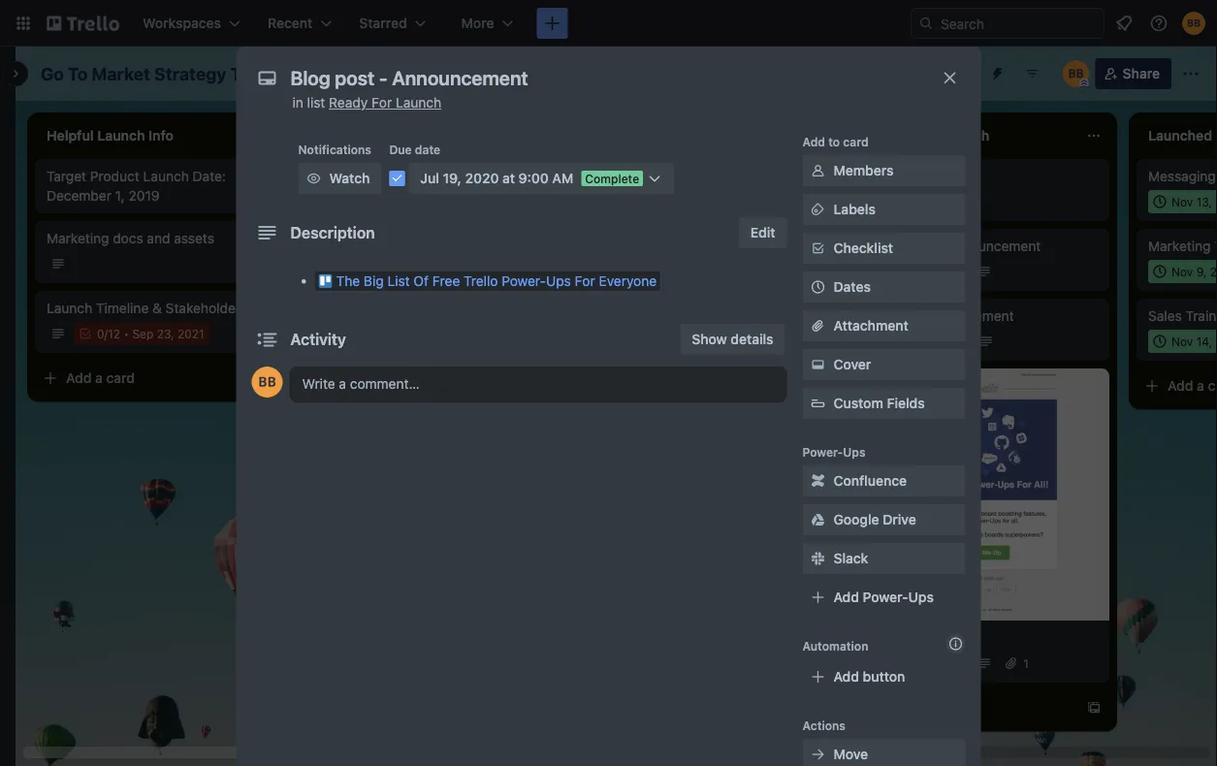 Task type: describe. For each thing, give the bounding box(es) containing it.
update assorted references on existing marketing pages
[[322, 238, 516, 274]]

add power-ups
[[834, 589, 934, 605]]

at
[[502, 170, 515, 186]]

card for right the add a card button
[[382, 327, 410, 343]]

1 vertical spatial add a card button
[[35, 363, 252, 394]]

members
[[834, 162, 894, 178]]

messaging 
[[1148, 168, 1217, 184]]

watch button
[[298, 163, 382, 194]]

ups inside button
[[546, 273, 571, 289]]

big
[[364, 273, 384, 289]]

board button
[[391, 58, 495, 89]]

strategy
[[154, 63, 227, 84]]

add inside button
[[834, 669, 859, 685]]

due date
[[389, 143, 440, 156]]

assets
[[174, 230, 214, 246]]

0 notifications image
[[1112, 12, 1136, 35]]

target
[[47, 168, 86, 184]]

power ups image
[[955, 66, 971, 81]]

jul for jul 23, 2020
[[896, 335, 912, 348]]

marketing docs and assets
[[47, 230, 214, 246]]

sep
[[132, 327, 154, 340]]

nov 13, 2
[[1172, 195, 1217, 209]]

23, inside checkbox
[[915, 335, 933, 348]]

pages
[[440, 257, 478, 274]]

list
[[307, 95, 325, 111]]

star or unstar board image
[[329, 66, 345, 81]]

custom fields
[[834, 395, 925, 411]]

issue
[[409, 168, 441, 184]]

create board or workspace image
[[543, 14, 562, 33]]

jul 31, 2020
[[896, 657, 963, 670]]

&
[[152, 300, 162, 316]]

launch timeline & stakeholders link
[[47, 299, 272, 318]]

nov for sales
[[1172, 335, 1193, 348]]

show details
[[692, 331, 773, 347]]

launch inside target product launch date: december 1, 2019
[[143, 168, 189, 184]]

product
[[90, 168, 140, 184]]

14,
[[1196, 335, 1212, 348]]

nov for messaging
[[1172, 195, 1193, 209]]

the big list of free trello power-ups for everyone
[[336, 273, 657, 289]]

/ for 3
[[353, 284, 356, 298]]

Jul 19, 2020 checkbox
[[873, 260, 969, 283]]

assorted
[[372, 238, 426, 254]]

1 vertical spatial bob builder (bobbuilder40) image
[[252, 367, 283, 398]]

attachment button
[[803, 310, 966, 341]]

1 vertical spatial ups
[[843, 445, 866, 459]]

on for issue
[[445, 168, 460, 184]]

9,
[[1196, 265, 1207, 278]]

sm image for confluence
[[808, 471, 828, 491]]

31,
[[915, 657, 931, 670]]

0 horizontal spatial 23,
[[157, 327, 174, 340]]

Aug 21, 2020 checkbox
[[873, 190, 974, 213]]

2 horizontal spatial card
[[843, 135, 869, 148]]

fix
[[322, 168, 340, 184]]

show menu image
[[1181, 64, 1201, 83]]

0 vertical spatial announcement
[[946, 238, 1041, 254]]

customer
[[644, 168, 703, 184]]

2020 for jul 31, 2020
[[935, 657, 963, 670]]

1 vertical spatial announcement
[[919, 308, 1014, 324]]

jul for jul 31, 2020
[[896, 657, 912, 670]]

december
[[47, 188, 111, 204]]

aug 21, 2020
[[896, 195, 968, 209]]

gather customer quotes/testimonials link
[[597, 167, 822, 206]]

card for the bottommost the add a card button
[[106, 370, 135, 386]]

blog post - announcement
[[873, 238, 1041, 254]]

nov 9, 20
[[1172, 265, 1217, 278]]

marketing inside update assorted references on existing marketing pages
[[374, 257, 436, 274]]

jul 19, 2020 at 9:00 am
[[420, 170, 573, 186]]

trello
[[464, 273, 498, 289]]

Write a comment text field
[[290, 367, 787, 402]]

sales traini
[[1148, 308, 1217, 324]]

dates
[[834, 279, 871, 295]]

move link
[[803, 739, 966, 766]]

Nov 13, 2 checkbox
[[1148, 190, 1217, 213]]

attachment
[[834, 318, 909, 334]]

/ for 12
[[104, 327, 108, 340]]

list
[[387, 273, 410, 289]]

edit button
[[739, 217, 787, 248]]

power- inside button
[[502, 273, 546, 289]]

details
[[731, 331, 773, 347]]

fix alignment issue on /pricing link
[[322, 167, 547, 186]]

switch to… image
[[14, 14, 33, 33]]

jul for jul 19, 2020 at 9:00 am
[[420, 170, 439, 186]]

social promotion link
[[873, 167, 1098, 186]]

ready
[[329, 95, 368, 111]]

update assorted references on existing marketing pages link
[[322, 237, 547, 275]]

2 for messaging 
[[1215, 195, 1217, 209]]

labels
[[834, 201, 876, 217]]

1 horizontal spatial add a card button
[[310, 320, 528, 351]]

fields
[[887, 395, 925, 411]]

promotion
[[914, 168, 978, 184]]

sales traini link
[[1148, 306, 1217, 326]]

jul for jul 19, 2020
[[896, 265, 912, 278]]

19, for jul 19, 2020
[[915, 265, 931, 278]]

launch timeline & stakeholders
[[47, 300, 247, 316]]

add a card for right the add a card button
[[341, 327, 410, 343]]

labels link
[[803, 194, 966, 225]]

12
[[108, 327, 120, 340]]

Nov 14, 2 checkbox
[[1148, 330, 1217, 353]]

show details link
[[680, 324, 785, 355]]

edit
[[751, 225, 775, 241]]

19, for jul 19, 2020 at 9:00 am
[[443, 170, 462, 186]]

ready for launch link
[[329, 95, 441, 111]]

marketing docs and assets link
[[47, 229, 272, 248]]

21,
[[921, 195, 936, 209]]

sm image for google drive
[[808, 510, 828, 530]]

template
[[231, 63, 308, 84]]

gather
[[597, 168, 640, 184]]

notifications
[[298, 143, 371, 156]]

app
[[890, 308, 915, 324]]

3
[[356, 284, 363, 298]]

stakeholders
[[166, 300, 247, 316]]



Task type: locate. For each thing, give the bounding box(es) containing it.
2020 inside checkbox
[[936, 335, 965, 348]]

the big list of free trello power-ups for everyone button
[[314, 270, 662, 292]]

sales
[[1148, 308, 1182, 324]]

fix alignment issue on /pricing
[[322, 168, 511, 184]]

everyone
[[599, 273, 657, 289]]

0 vertical spatial nov
[[1172, 195, 1193, 209]]

email newsletter
[[873, 630, 978, 646]]

and
[[147, 230, 170, 246]]

newsletter
[[910, 630, 978, 646]]

jul down app on the right top of page
[[896, 335, 912, 348]]

a
[[371, 327, 378, 343], [95, 370, 103, 386]]

0 horizontal spatial marketing
[[47, 230, 109, 246]]

1,
[[115, 188, 125, 204]]

13,
[[1196, 195, 1212, 209]]

sm image inside the watch button
[[304, 169, 323, 188]]

sm image for watch
[[304, 169, 323, 188]]

nov for marketing
[[1172, 265, 1193, 278]]

/ left big
[[353, 284, 356, 298]]

2 vertical spatial nov
[[1172, 335, 1193, 348]]

card down •
[[106, 370, 135, 386]]

1 horizontal spatial a
[[371, 327, 378, 343]]

0 vertical spatial /
[[353, 284, 356, 298]]

1 horizontal spatial create from template… image
[[1086, 700, 1102, 716]]

0 horizontal spatial add a card button
[[35, 363, 252, 394]]

1 horizontal spatial for
[[575, 273, 595, 289]]

activity
[[290, 330, 346, 349]]

to
[[828, 135, 840, 148]]

0 vertical spatial launch
[[396, 95, 441, 111]]

23, down in-app announcement
[[915, 335, 933, 348]]

1 horizontal spatial marketing
[[374, 257, 436, 274]]

on right issue
[[445, 168, 460, 184]]

sm image down the add to card
[[808, 161, 828, 180]]

card right "to" at top
[[843, 135, 869, 148]]

sm image inside 'labels' link
[[808, 200, 828, 219]]

sm image for move
[[808, 745, 828, 764]]

0 vertical spatial 0
[[345, 284, 353, 298]]

social promotion
[[873, 168, 978, 184]]

google
[[834, 512, 879, 528]]

in-app announcement
[[873, 308, 1014, 324]]

2020 left at
[[465, 170, 499, 186]]

search image
[[918, 16, 934, 31]]

2 right 14,
[[1216, 335, 1217, 348]]

1 horizontal spatial ups
[[843, 445, 866, 459]]

0 vertical spatial for
[[372, 95, 392, 111]]

announcement up jul 23, 2020 at the right of page
[[919, 308, 1014, 324]]

add a card for the bottommost the add a card button
[[66, 370, 135, 386]]

jul 19, 2020
[[896, 265, 963, 278]]

0 horizontal spatial bob builder (bobbuilder40) image
[[252, 367, 283, 398]]

nov inside nov 9, 20 checkbox
[[1172, 265, 1193, 278]]

1 vertical spatial power-
[[803, 445, 843, 459]]

marketing
[[47, 230, 109, 246], [1148, 238, 1211, 254], [374, 257, 436, 274]]

1 vertical spatial nov
[[1172, 265, 1193, 278]]

checklist
[[834, 240, 893, 256]]

blog
[[873, 238, 901, 254]]

power- up email
[[863, 589, 908, 605]]

0 vertical spatial on
[[445, 168, 460, 184]]

0 vertical spatial power-
[[502, 273, 546, 289]]

sm image down actions
[[808, 745, 828, 764]]

0 vertical spatial create from template… image
[[811, 231, 826, 246]]

power- up confluence
[[803, 445, 843, 459]]

mark due date as complete image
[[389, 171, 405, 186]]

add button button
[[803, 661, 966, 692]]

1
[[1023, 657, 1029, 670]]

sm image inside cover link
[[808, 355, 828, 374]]

card
[[843, 135, 869, 148], [382, 327, 410, 343], [106, 370, 135, 386]]

2 horizontal spatial power-
[[863, 589, 908, 605]]

1 vertical spatial 19,
[[915, 265, 931, 278]]

on
[[445, 168, 460, 184], [500, 238, 516, 254]]

nov left 13,
[[1172, 195, 1193, 209]]

1 sm image from the top
[[808, 200, 828, 219]]

0 left 3
[[345, 284, 353, 298]]

2 nov from the top
[[1172, 265, 1193, 278]]

add a card button down sep
[[35, 363, 252, 394]]

market
[[92, 63, 150, 84]]

add button
[[834, 669, 905, 685]]

1 vertical spatial add a card
[[66, 370, 135, 386]]

for left everyone
[[575, 273, 595, 289]]

ups left everyone
[[546, 273, 571, 289]]

cover
[[834, 356, 871, 372]]

slack
[[834, 550, 868, 566]]

2020 right 31,
[[935, 657, 963, 670]]

create from template… image
[[260, 370, 275, 386]]

0 horizontal spatial card
[[106, 370, 135, 386]]

add a card button
[[310, 320, 528, 351], [35, 363, 252, 394]]

0 horizontal spatial on
[[445, 168, 460, 184]]

2020 for jul 23, 2020
[[936, 335, 965, 348]]

ups
[[546, 273, 571, 289], [843, 445, 866, 459], [908, 589, 934, 605]]

bob builder (bobbuilder40) image
[[1063, 60, 1090, 87]]

1 horizontal spatial on
[[500, 238, 516, 254]]

0 for 0 / 3
[[345, 284, 353, 298]]

0 vertical spatial card
[[843, 135, 869, 148]]

1 vertical spatial on
[[500, 238, 516, 254]]

date
[[415, 143, 440, 156]]

bob builder (bobbuilder40) image
[[1182, 12, 1206, 35], [252, 367, 283, 398]]

23, right sep
[[157, 327, 174, 340]]

0 for 0 / 12 • sep 23, 2021
[[97, 327, 104, 340]]

on for references
[[500, 238, 516, 254]]

sm image left google
[[808, 510, 828, 530]]

1 horizontal spatial 19,
[[915, 265, 931, 278]]

marketing up nov 9, 20 checkbox
[[1148, 238, 1211, 254]]

marketing for marketing t
[[1148, 238, 1211, 254]]

0 vertical spatial sm image
[[808, 200, 828, 219]]

messaging link
[[1148, 167, 1217, 186]]

sm image for members
[[808, 161, 828, 180]]

0 vertical spatial ups
[[546, 273, 571, 289]]

sm image inside members link
[[808, 161, 828, 180]]

0 horizontal spatial /
[[104, 327, 108, 340]]

Search field
[[934, 9, 1104, 38]]

1 vertical spatial /
[[104, 327, 108, 340]]

announcement right -
[[946, 238, 1041, 254]]

3 sm image from the top
[[808, 510, 828, 530]]

bob builder (bobbuilder40) image inside primary element
[[1182, 12, 1206, 35]]

1 horizontal spatial 0
[[345, 284, 353, 298]]

cover link
[[803, 349, 966, 380]]

19, down the post
[[915, 265, 931, 278]]

Jul 31, 2020 checkbox
[[873, 652, 969, 675]]

add a card
[[341, 327, 410, 343], [66, 370, 135, 386]]

marketing t link
[[1148, 237, 1217, 256]]

nov 14, 2
[[1172, 335, 1217, 348]]

2 vertical spatial sm image
[[808, 510, 828, 530]]

traini
[[1186, 308, 1217, 324]]

in
[[292, 95, 303, 111]]

sm image
[[808, 161, 828, 180], [304, 169, 323, 188], [808, 239, 828, 258], [808, 355, 828, 374], [808, 549, 828, 568], [808, 745, 828, 764]]

in-app announcement link
[[873, 306, 1098, 326]]

marketing down december
[[47, 230, 109, 246]]

on up the big list of free trello power-ups for everyone
[[500, 238, 516, 254]]

timeline
[[96, 300, 149, 316]]

show
[[692, 331, 727, 347]]

due
[[389, 143, 412, 156]]

/ left •
[[104, 327, 108, 340]]

jul left 31,
[[896, 657, 912, 670]]

of
[[414, 273, 429, 289]]

launch inside launch timeline & stakeholders link
[[47, 300, 92, 316]]

automation
[[803, 639, 868, 653]]

checklist link
[[803, 233, 966, 264]]

create from template… image
[[811, 231, 826, 246], [1086, 700, 1102, 716]]

0 vertical spatial a
[[371, 327, 378, 343]]

marketing down assorted
[[374, 257, 436, 274]]

quotes/testimonials
[[597, 188, 720, 204]]

19,
[[443, 170, 462, 186], [915, 265, 931, 278]]

2020 for jul 19, 2020 at 9:00 am
[[465, 170, 499, 186]]

alignment
[[343, 168, 405, 184]]

target product launch date: december 1, 2019 link
[[47, 167, 272, 206]]

0 horizontal spatial 19,
[[443, 170, 462, 186]]

2 right 13,
[[1215, 195, 1217, 209]]

1 horizontal spatial launch
[[143, 168, 189, 184]]

move
[[834, 746, 868, 762]]

in list ready for launch
[[292, 95, 441, 111]]

1 vertical spatial for
[[575, 273, 595, 289]]

Board name text field
[[31, 58, 318, 89]]

ups up "email newsletter"
[[908, 589, 934, 605]]

watch
[[329, 170, 370, 186]]

to
[[68, 63, 88, 84]]

card down list
[[382, 327, 410, 343]]

2020 for jul 19, 2020
[[935, 265, 963, 278]]

sm image left cover at top
[[808, 355, 828, 374]]

aug
[[896, 195, 918, 209]]

Jul 23, 2020 checkbox
[[873, 330, 971, 353]]

2020
[[465, 170, 499, 186], [940, 195, 968, 209], [935, 265, 963, 278], [936, 335, 965, 348], [935, 657, 963, 670]]

a for the bottommost the add a card button
[[95, 370, 103, 386]]

0 horizontal spatial a
[[95, 370, 103, 386]]

9:00
[[519, 170, 549, 186]]

0 horizontal spatial launch
[[47, 300, 92, 316]]

nov inside the nov 14, 2 option
[[1172, 335, 1193, 348]]

sm image inside move link
[[808, 745, 828, 764]]

primary element
[[0, 0, 1217, 47]]

0 left the 12
[[97, 327, 104, 340]]

19, right issue
[[443, 170, 462, 186]]

0 vertical spatial add a card button
[[310, 320, 528, 351]]

sm image for slack
[[808, 549, 828, 568]]

-
[[936, 238, 942, 254]]

2 inside the nov 14, 2 option
[[1216, 335, 1217, 348]]

0 horizontal spatial ups
[[546, 273, 571, 289]]

sm image for cover
[[808, 355, 828, 374]]

2 horizontal spatial launch
[[396, 95, 441, 111]]

sm image left checklist
[[808, 239, 828, 258]]

2 for sales traini
[[1216, 335, 1217, 348]]

2020 inside checkbox
[[940, 195, 968, 209]]

sm image inside checklist link
[[808, 239, 828, 258]]

launch down board button
[[396, 95, 441, 111]]

2 vertical spatial launch
[[47, 300, 92, 316]]

jul down date on the top left of the page
[[420, 170, 439, 186]]

sm image left watch
[[304, 169, 323, 188]]

announcement
[[946, 238, 1041, 254], [919, 308, 1014, 324]]

nov left 9,
[[1172, 265, 1193, 278]]

workspace visible image
[[364, 66, 380, 81]]

0 horizontal spatial for
[[372, 95, 392, 111]]

1 horizontal spatial 23,
[[915, 335, 933, 348]]

None text field
[[281, 60, 921, 95]]

add to card
[[803, 135, 869, 148]]

1 vertical spatial card
[[382, 327, 410, 343]]

2 vertical spatial power-
[[863, 589, 908, 605]]

nov inside nov 13, 2 checkbox
[[1172, 195, 1193, 209]]

sm image left slack
[[808, 549, 828, 568]]

2 2 from the top
[[1216, 335, 1217, 348]]

add power-ups link
[[803, 582, 966, 613]]

sm image for checklist
[[808, 239, 828, 258]]

nov left 14,
[[1172, 335, 1193, 348]]

Mark due date as complete checkbox
[[389, 171, 405, 186]]

1 horizontal spatial power-
[[803, 445, 843, 459]]

19, inside option
[[915, 265, 931, 278]]

open information menu image
[[1149, 14, 1169, 33]]

sm image
[[808, 200, 828, 219], [808, 471, 828, 491], [808, 510, 828, 530]]

0 vertical spatial 19,
[[443, 170, 462, 186]]

jul
[[420, 170, 439, 186], [896, 265, 912, 278], [896, 335, 912, 348], [896, 657, 912, 670]]

add a card down 3
[[341, 327, 410, 343]]

custom fields button
[[803, 394, 966, 413]]

1 horizontal spatial add a card
[[341, 327, 410, 343]]

2 vertical spatial ups
[[908, 589, 934, 605]]

sm image for labels
[[808, 200, 828, 219]]

blog post - announcement link
[[873, 237, 1098, 256]]

sm image down power-ups
[[808, 471, 828, 491]]

2 sm image from the top
[[808, 471, 828, 491]]

0 vertical spatial bob builder (bobbuilder40) image
[[1182, 12, 1206, 35]]

2020 down blog post - announcement
[[935, 265, 963, 278]]

a for right the add a card button
[[371, 327, 378, 343]]

add a card button down of
[[310, 320, 528, 351]]

a down big
[[371, 327, 378, 343]]

0 horizontal spatial 0
[[97, 327, 104, 340]]

2020 right 21,
[[940, 195, 968, 209]]

for inside the big list of free trello power-ups for everyone button
[[575, 273, 595, 289]]

1 nov from the top
[[1172, 195, 1193, 209]]

description
[[290, 224, 375, 242]]

launch left timeline
[[47, 300, 92, 316]]

2019
[[128, 188, 160, 204]]

nov
[[1172, 195, 1193, 209], [1172, 265, 1193, 278], [1172, 335, 1193, 348]]

ups up confluence
[[843, 445, 866, 459]]

1 vertical spatial 2
[[1216, 335, 1217, 348]]

0 horizontal spatial add a card
[[66, 370, 135, 386]]

a down 0 / 12 • sep 23, 2021 in the top of the page
[[95, 370, 103, 386]]

2020 for aug 21, 2020
[[940, 195, 968, 209]]

1 vertical spatial 0
[[97, 327, 104, 340]]

0 horizontal spatial power-
[[502, 273, 546, 289]]

button
[[863, 669, 905, 685]]

2 inside nov 13, 2 checkbox
[[1215, 195, 1217, 209]]

Nov 9, 20 checkbox
[[1148, 260, 1217, 283]]

2 vertical spatial card
[[106, 370, 135, 386]]

1 horizontal spatial bob builder (bobbuilder40) image
[[1182, 12, 1206, 35]]

on inside update assorted references on existing marketing pages
[[500, 238, 516, 254]]

marketing for marketing docs and assets
[[47, 230, 109, 246]]

in-
[[873, 308, 890, 324]]

the
[[336, 273, 360, 289]]

power- right trello
[[502, 273, 546, 289]]

1 vertical spatial a
[[95, 370, 103, 386]]

1 vertical spatial sm image
[[808, 471, 828, 491]]

t
[[1214, 238, 1217, 254]]

sm image left labels
[[808, 200, 828, 219]]

1 horizontal spatial card
[[382, 327, 410, 343]]

2020 down in-app announcement
[[936, 335, 965, 348]]

drive
[[883, 512, 916, 528]]

share button
[[1096, 58, 1172, 89]]

power-ups
[[803, 445, 866, 459]]

existing
[[322, 257, 370, 274]]

0 vertical spatial add a card
[[341, 327, 410, 343]]

1 horizontal spatial /
[[353, 284, 356, 298]]

2 horizontal spatial marketing
[[1148, 238, 1211, 254]]

custom
[[834, 395, 883, 411]]

launch up 2019
[[143, 168, 189, 184]]

2 horizontal spatial ups
[[908, 589, 934, 605]]

0 horizontal spatial create from template… image
[[811, 231, 826, 246]]

for down workspace visible icon
[[372, 95, 392, 111]]

marketing t
[[1148, 238, 1217, 254]]

jul inside checkbox
[[896, 335, 912, 348]]

1 vertical spatial launch
[[143, 168, 189, 184]]

add a card down the 12
[[66, 370, 135, 386]]

board
[[424, 65, 462, 81]]

jul down the post
[[896, 265, 912, 278]]

1 vertical spatial create from template… image
[[1086, 700, 1102, 716]]

3 nov from the top
[[1172, 335, 1193, 348]]

0 vertical spatial 2
[[1215, 195, 1217, 209]]

1 2 from the top
[[1215, 195, 1217, 209]]



Task type: vqa. For each thing, say whether or not it's contained in the screenshot.
the left [I
no



